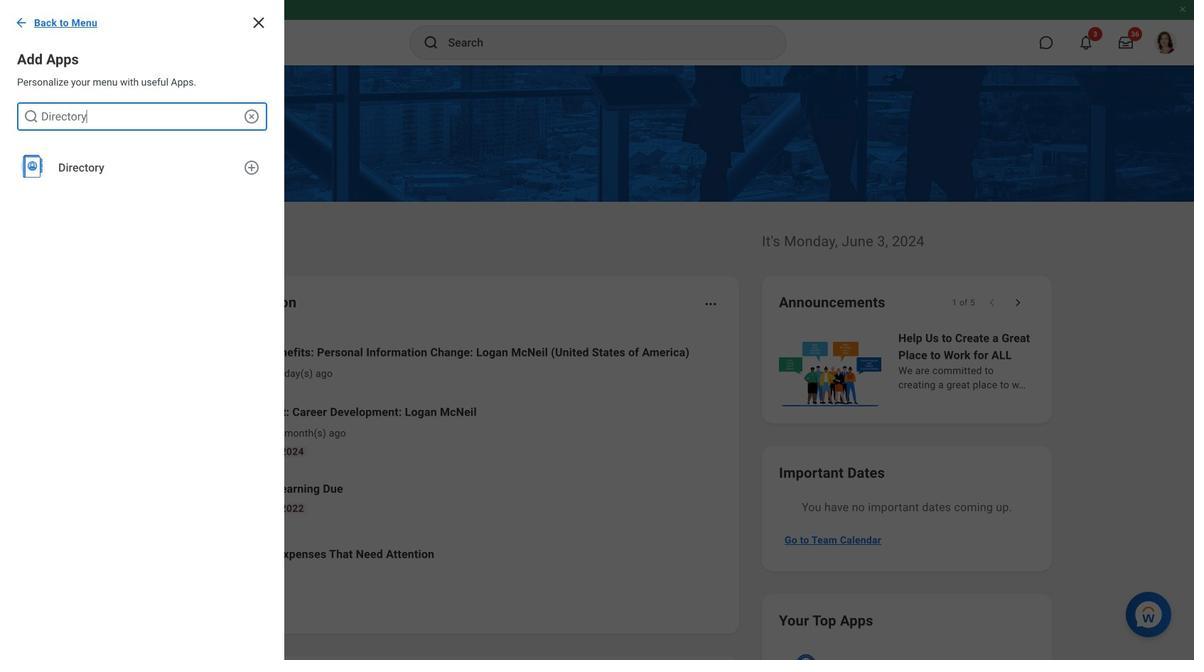 Task type: describe. For each thing, give the bounding box(es) containing it.
profile logan mcneil element
[[1146, 27, 1186, 58]]

plus circle image
[[243, 159, 260, 176]]



Task type: locate. For each thing, give the bounding box(es) containing it.
x circle image
[[243, 108, 260, 125]]

notifications large image
[[1079, 36, 1094, 50]]

1 horizontal spatial search image
[[423, 34, 440, 51]]

arrow left image
[[14, 16, 28, 30]]

banner
[[0, 0, 1195, 65]]

search image
[[423, 34, 440, 51], [23, 108, 40, 125]]

1 vertical spatial search image
[[23, 108, 40, 125]]

status
[[953, 297, 976, 309]]

0 vertical spatial search image
[[423, 34, 440, 51]]

list
[[159, 333, 723, 583]]

search image inside global navigation dialog
[[23, 108, 40, 125]]

inbox large image
[[1119, 36, 1134, 50]]

chevron left small image
[[986, 296, 1000, 310]]

Search field
[[17, 102, 267, 131]]

x image
[[250, 14, 267, 31]]

main content
[[0, 65, 1195, 661]]

close environment banner image
[[1179, 5, 1188, 14]]

chevron right small image
[[1011, 296, 1025, 310]]

0 horizontal spatial search image
[[23, 108, 40, 125]]

global navigation dialog
[[0, 0, 284, 661]]



Task type: vqa. For each thing, say whether or not it's contained in the screenshot.
rightmost A
no



